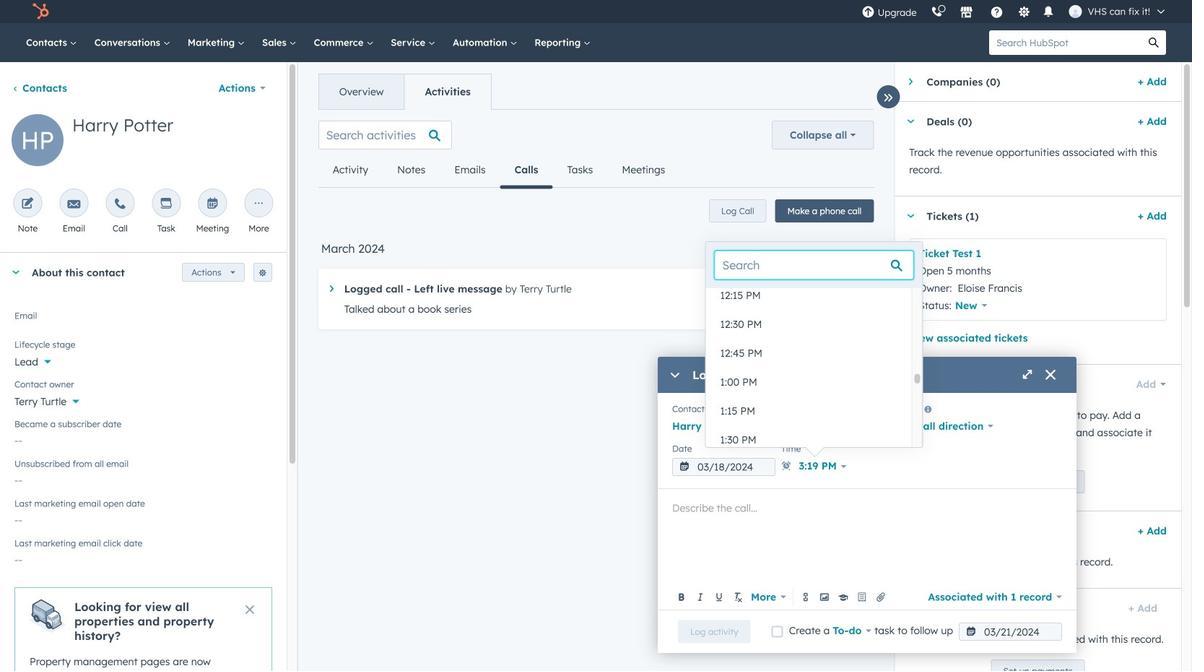 Task type: locate. For each thing, give the bounding box(es) containing it.
caret image
[[909, 77, 913, 86], [907, 214, 915, 218], [12, 270, 20, 274], [330, 285, 334, 292], [907, 606, 915, 610]]

terry turtle image
[[1069, 5, 1082, 18]]

feed
[[307, 109, 886, 347]]

Search search field
[[715, 251, 914, 280]]

2 vertical spatial -- text field
[[14, 506, 272, 529]]

tab list
[[318, 152, 680, 189]]

task image
[[160, 198, 173, 211]]

-- text field
[[14, 427, 272, 450], [14, 467, 272, 490], [14, 506, 272, 529]]

more image
[[252, 198, 265, 211]]

menu
[[855, 0, 1175, 23]]

navigation
[[318, 74, 492, 110]]

close dialog image
[[1045, 370, 1057, 381]]

call image
[[114, 198, 127, 211]]

1 caret image from the top
[[907, 120, 915, 123]]

meeting image
[[206, 198, 219, 211]]

alert
[[14, 587, 272, 671]]

caret image
[[907, 120, 915, 123], [907, 382, 915, 386]]

1 vertical spatial -- text field
[[14, 467, 272, 490]]

MM/DD/YYYY text field
[[672, 458, 776, 476]]

email image
[[67, 198, 80, 211]]

1 vertical spatial caret image
[[907, 382, 915, 386]]

0 vertical spatial -- text field
[[14, 427, 272, 450]]

0 vertical spatial caret image
[[907, 120, 915, 123]]



Task type: vqa. For each thing, say whether or not it's contained in the screenshot.
the Expand dialog image
yes



Task type: describe. For each thing, give the bounding box(es) containing it.
-- text field
[[14, 546, 272, 569]]

2 caret image from the top
[[907, 382, 915, 386]]

close image
[[245, 605, 254, 614]]

Search activities search field
[[318, 121, 452, 150]]

note image
[[21, 198, 34, 211]]

3 -- text field from the top
[[14, 506, 272, 529]]

expand dialog image
[[1022, 370, 1034, 381]]

minimize dialog image
[[670, 370, 681, 381]]

2 -- text field from the top
[[14, 467, 272, 490]]

MM/DD/YYYY text field
[[959, 623, 1062, 641]]

marketplaces image
[[960, 7, 973, 20]]

1 -- text field from the top
[[14, 427, 272, 450]]

manage card settings image
[[258, 269, 267, 278]]

Search HubSpot search field
[[990, 30, 1142, 55]]

grid grid
[[706, 281, 923, 454]]



